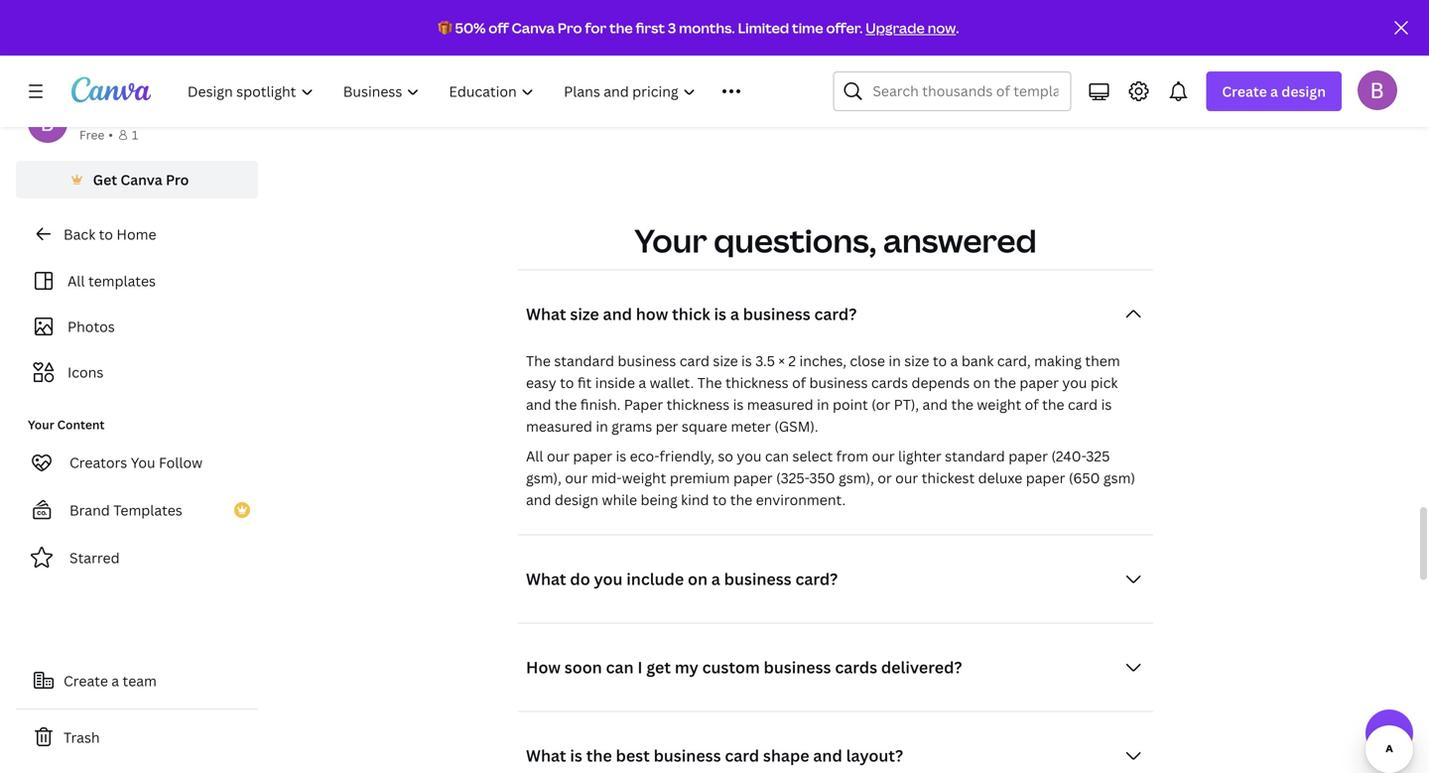 Task type: vqa. For each thing, say whether or not it's contained in the screenshot.
Inspiring
no



Task type: locate. For each thing, give the bounding box(es) containing it.
gsm),
[[526, 469, 562, 488], [839, 469, 875, 488]]

0 horizontal spatial all
[[68, 272, 85, 290]]

1 vertical spatial what
[[526, 568, 566, 590]]

card,
[[998, 352, 1031, 370]]

brand templates link
[[16, 490, 258, 530]]

1 vertical spatial you
[[737, 447, 762, 466]]

weight down the eco- on the left of the page
[[622, 469, 667, 488]]

1 vertical spatial can
[[606, 657, 634, 678]]

and down easy
[[526, 395, 552, 414]]

1 vertical spatial your
[[28, 416, 54, 433]]

thickness
[[726, 373, 789, 392], [667, 395, 730, 414]]

pro up back to home link
[[166, 170, 189, 189]]

1 horizontal spatial measured
[[747, 395, 814, 414]]

0 vertical spatial canva
[[512, 18, 555, 37]]

paper
[[1020, 373, 1059, 392], [573, 447, 613, 466], [1009, 447, 1048, 466], [734, 469, 773, 488], [1026, 469, 1066, 488]]

can left i
[[606, 657, 634, 678]]

1 horizontal spatial size
[[713, 352, 738, 370]]

1 vertical spatial on
[[688, 568, 708, 590]]

what inside what size and how thick is a business card? dropdown button
[[526, 303, 566, 325]]

0 horizontal spatial design
[[555, 491, 599, 509]]

you right do
[[594, 568, 623, 590]]

your up how
[[635, 219, 707, 262]]

0 horizontal spatial gsm),
[[526, 469, 562, 488]]

0 vertical spatial can
[[765, 447, 789, 466]]

1 horizontal spatial all
[[526, 447, 544, 466]]

1 horizontal spatial canva
[[512, 18, 555, 37]]

2 vertical spatial card
[[725, 745, 760, 767]]

1 vertical spatial pro
[[166, 170, 189, 189]]

card up wallet.
[[680, 352, 710, 370]]

what inside "what do you include on a business card?" dropdown button
[[526, 568, 566, 590]]

starred
[[69, 549, 120, 567]]

0 vertical spatial of
[[792, 373, 806, 392]]

3 what from the top
[[526, 745, 566, 767]]

all down easy
[[526, 447, 544, 466]]

what is the best business card shape and layout? button
[[518, 736, 1154, 773]]

while
[[602, 491, 637, 509]]

1 horizontal spatial can
[[765, 447, 789, 466]]

is up the meter
[[733, 395, 744, 414]]

the left best
[[586, 745, 612, 767]]

is left best
[[570, 745, 583, 767]]

thickest
[[922, 469, 975, 488]]

1 vertical spatial measured
[[526, 417, 593, 436]]

0 vertical spatial card
[[680, 352, 710, 370]]

free
[[79, 127, 104, 143]]

(240-
[[1052, 447, 1086, 466]]

a inside button
[[111, 672, 119, 691]]

bank
[[962, 352, 994, 370]]

to inside "all our paper is eco-friendly, so you can select from our lighter standard paper (240-325 gsm), our mid-weight premium paper (325-350 gsm), or our thickest deluxe paper (650 gsm) and design while being kind to the environment."
[[713, 491, 727, 509]]

on inside the 'the standard business card size is 3.5 × 2 inches, close in size to a bank card, making them easy to fit inside a wallet. the thickness of business cards depends on the paper you pick and the finish. paper thickness is measured in point (or pt), and the weight of the card is measured in grams per square meter (gsm).'
[[974, 373, 991, 392]]

2 vertical spatial you
[[594, 568, 623, 590]]

0 vertical spatial measured
[[747, 395, 814, 414]]

paper down making
[[1020, 373, 1059, 392]]

design
[[1282, 82, 1326, 101], [555, 491, 599, 509]]

2
[[789, 352, 796, 370]]

0 horizontal spatial standard
[[554, 352, 615, 370]]

create inside button
[[64, 672, 108, 691]]

2 what from the top
[[526, 568, 566, 590]]

what left best
[[526, 745, 566, 767]]

a
[[1271, 82, 1279, 101], [731, 303, 740, 325], [951, 352, 959, 370], [639, 373, 646, 392], [712, 568, 721, 590], [111, 672, 119, 691]]

on down bank
[[974, 373, 991, 392]]

to right kind
[[713, 491, 727, 509]]

you down making
[[1063, 373, 1088, 392]]

1 vertical spatial design
[[555, 491, 599, 509]]

×
[[779, 352, 785, 370]]

thickness up "square"
[[667, 395, 730, 414]]

kind
[[681, 491, 709, 509]]

best
[[616, 745, 650, 767]]

1 horizontal spatial gsm),
[[839, 469, 875, 488]]

1 vertical spatial canva
[[121, 170, 162, 189]]

1 vertical spatial all
[[526, 447, 544, 466]]

1 vertical spatial create
[[64, 672, 108, 691]]

to right back
[[99, 225, 113, 244]]

the right wallet.
[[698, 373, 722, 392]]

2 horizontal spatial you
[[1063, 373, 1088, 392]]

1 horizontal spatial standard
[[945, 447, 1006, 466]]

is inside "all our paper is eco-friendly, so you can select from our lighter standard paper (240-325 gsm), our mid-weight premium paper (325-350 gsm), or our thickest deluxe paper (650 gsm) and design while being kind to the environment."
[[616, 447, 627, 466]]

of
[[792, 373, 806, 392], [1025, 395, 1039, 414]]

to left fit
[[560, 373, 574, 392]]

canva inside get canva pro button
[[121, 170, 162, 189]]

(325-
[[776, 469, 810, 488]]

1 vertical spatial in
[[817, 395, 830, 414]]

1 vertical spatial card
[[1068, 395, 1098, 414]]

all for all our paper is eco-friendly, so you can select from our lighter standard paper (240-325 gsm), our mid-weight premium paper (325-350 gsm), or our thickest deluxe paper (650 gsm) and design while being kind to the environment.
[[526, 447, 544, 466]]

is
[[714, 303, 727, 325], [742, 352, 752, 370], [733, 395, 744, 414], [1102, 395, 1112, 414], [616, 447, 627, 466], [570, 745, 583, 767]]

the right kind
[[730, 491, 753, 509]]

cards
[[872, 373, 909, 392], [835, 657, 878, 678]]

friendly,
[[660, 447, 715, 466]]

1 vertical spatial of
[[1025, 395, 1039, 414]]

0 vertical spatial create
[[1223, 82, 1268, 101]]

0 vertical spatial your
[[635, 219, 707, 262]]

the down the depends
[[952, 395, 974, 414]]

0 vertical spatial what
[[526, 303, 566, 325]]

1 vertical spatial cards
[[835, 657, 878, 678]]

gsm), down from
[[839, 469, 875, 488]]

so
[[718, 447, 734, 466]]

size left "3.5"
[[713, 352, 738, 370]]

is down pick
[[1102, 395, 1112, 414]]

on right include
[[688, 568, 708, 590]]

the
[[610, 18, 633, 37], [994, 373, 1017, 392], [555, 395, 577, 414], [952, 395, 974, 414], [1043, 395, 1065, 414], [730, 491, 753, 509], [586, 745, 612, 767]]

🎁
[[438, 18, 452, 37]]

and left while
[[526, 491, 552, 509]]

0 horizontal spatial weight
[[622, 469, 667, 488]]

custom
[[703, 657, 760, 678]]

measured up (gsm). on the bottom of page
[[747, 395, 814, 414]]

create inside dropdown button
[[1223, 82, 1268, 101]]

0 vertical spatial design
[[1282, 82, 1326, 101]]

what inside what is the best business card shape and layout? dropdown button
[[526, 745, 566, 767]]

can inside dropdown button
[[606, 657, 634, 678]]

1 horizontal spatial weight
[[977, 395, 1022, 414]]

you right so
[[737, 447, 762, 466]]

gsm), left mid-
[[526, 469, 562, 488]]

cards left delivered?
[[835, 657, 878, 678]]

to up the depends
[[933, 352, 947, 370]]

(gsm).
[[775, 417, 819, 436]]

business right best
[[654, 745, 721, 767]]

0 vertical spatial the
[[526, 352, 551, 370]]

business
[[743, 303, 811, 325], [618, 352, 676, 370], [810, 373, 868, 392], [724, 568, 792, 590], [764, 657, 832, 678], [654, 745, 721, 767]]

thickness down "3.5"
[[726, 373, 789, 392]]

size left how
[[570, 303, 599, 325]]

free •
[[79, 127, 113, 143]]

our
[[547, 447, 570, 466], [872, 447, 895, 466], [565, 469, 588, 488], [896, 469, 919, 488]]

what left do
[[526, 568, 566, 590]]

square
[[682, 417, 728, 436]]

business up wallet.
[[618, 352, 676, 370]]

2 vertical spatial in
[[596, 417, 608, 436]]

0 horizontal spatial the
[[526, 352, 551, 370]]

design left bob builder image in the right top of the page
[[1282, 82, 1326, 101]]

and
[[603, 303, 632, 325], [526, 395, 552, 414], [923, 395, 948, 414], [526, 491, 552, 509], [814, 745, 843, 767]]

pro
[[558, 18, 582, 37], [166, 170, 189, 189]]

0 vertical spatial on
[[974, 373, 991, 392]]

to
[[99, 225, 113, 244], [933, 352, 947, 370], [560, 373, 574, 392], [713, 491, 727, 509]]

0 horizontal spatial on
[[688, 568, 708, 590]]

1 vertical spatial card?
[[796, 568, 838, 590]]

1 vertical spatial standard
[[945, 447, 1006, 466]]

card?
[[815, 303, 857, 325], [796, 568, 838, 590]]

measured
[[747, 395, 814, 414], [526, 417, 593, 436]]

off
[[489, 18, 509, 37]]

lighter
[[899, 447, 942, 466]]

first
[[636, 18, 665, 37]]

1 horizontal spatial design
[[1282, 82, 1326, 101]]

standard inside "all our paper is eco-friendly, so you can select from our lighter standard paper (240-325 gsm), our mid-weight premium paper (325-350 gsm), or our thickest deluxe paper (650 gsm) and design while being kind to the environment."
[[945, 447, 1006, 466]]

gsm)
[[1104, 469, 1136, 488]]

0 vertical spatial you
[[1063, 373, 1088, 392]]

top level navigation element
[[175, 71, 786, 111], [175, 71, 786, 111]]

is left the eco- on the left of the page
[[616, 447, 627, 466]]

1 what from the top
[[526, 303, 566, 325]]

all left templates
[[68, 272, 85, 290]]

deluxe
[[979, 469, 1023, 488]]

the down easy
[[555, 395, 577, 414]]

you
[[131, 453, 155, 472]]

of down card,
[[1025, 395, 1039, 414]]

canva right the off
[[512, 18, 555, 37]]

you
[[1063, 373, 1088, 392], [737, 447, 762, 466], [594, 568, 623, 590]]

.
[[956, 18, 959, 37]]

0 vertical spatial weight
[[977, 395, 1022, 414]]

home
[[117, 225, 156, 244]]

the down making
[[1043, 395, 1065, 414]]

0 vertical spatial cards
[[872, 373, 909, 392]]

0 vertical spatial standard
[[554, 352, 615, 370]]

1
[[132, 127, 138, 143]]

card? down environment.
[[796, 568, 838, 590]]

0 vertical spatial in
[[889, 352, 901, 370]]

your left content
[[28, 416, 54, 433]]

0 vertical spatial all
[[68, 272, 85, 290]]

None search field
[[833, 71, 1072, 111]]

weight inside "all our paper is eco-friendly, so you can select from our lighter standard paper (240-325 gsm), our mid-weight premium paper (325-350 gsm), or our thickest deluxe paper (650 gsm) and design while being kind to the environment."
[[622, 469, 667, 488]]

weight inside the 'the standard business card size is 3.5 × 2 inches, close in size to a bank card, making them easy to fit inside a wallet. the thickness of business cards depends on the paper you pick and the finish. paper thickness is measured in point (or pt), and the weight of the card is measured in grams per square meter (gsm).'
[[977, 395, 1022, 414]]

0 horizontal spatial canva
[[121, 170, 162, 189]]

measured down finish.
[[526, 417, 593, 436]]

how
[[526, 657, 561, 678]]

in down finish.
[[596, 417, 608, 436]]

pro left "for"
[[558, 18, 582, 37]]

shape
[[763, 745, 810, 767]]

1 horizontal spatial on
[[974, 373, 991, 392]]

1 vertical spatial weight
[[622, 469, 667, 488]]

back to home
[[64, 225, 156, 244]]

is right thick
[[714, 303, 727, 325]]

team
[[123, 672, 157, 691]]

photos
[[68, 317, 115, 336]]

1 gsm), from the left
[[526, 469, 562, 488]]

standard up deluxe
[[945, 447, 1006, 466]]

1 horizontal spatial in
[[817, 395, 830, 414]]

0 vertical spatial pro
[[558, 18, 582, 37]]

inside
[[595, 373, 635, 392]]

size up the depends
[[905, 352, 930, 370]]

paper down (240-
[[1026, 469, 1066, 488]]

0 horizontal spatial your
[[28, 416, 54, 433]]

in left point
[[817, 395, 830, 414]]

standard
[[554, 352, 615, 370], [945, 447, 1006, 466]]

starred link
[[16, 538, 258, 578]]

your for your content
[[28, 416, 54, 433]]

in right close
[[889, 352, 901, 370]]

back to home link
[[16, 214, 258, 254]]

all templates link
[[28, 262, 246, 300]]

all inside 'link'
[[68, 272, 85, 290]]

create a team button
[[16, 661, 258, 701]]

what up easy
[[526, 303, 566, 325]]

0 horizontal spatial pro
[[166, 170, 189, 189]]

1 horizontal spatial create
[[1223, 82, 1268, 101]]

is left "3.5"
[[742, 352, 752, 370]]

answered
[[884, 219, 1037, 262]]

the inside what is the best business card shape and layout? dropdown button
[[586, 745, 612, 767]]

2 vertical spatial what
[[526, 745, 566, 767]]

grams
[[612, 417, 653, 436]]

can inside "all our paper is eco-friendly, so you can select from our lighter standard paper (240-325 gsm), our mid-weight premium paper (325-350 gsm), or our thickest deluxe paper (650 gsm) and design while being kind to the environment."
[[765, 447, 789, 466]]

standard up fit
[[554, 352, 615, 370]]

0 horizontal spatial can
[[606, 657, 634, 678]]

0 horizontal spatial measured
[[526, 417, 593, 436]]

business up point
[[810, 373, 868, 392]]

of down 2
[[792, 373, 806, 392]]

0 horizontal spatial size
[[570, 303, 599, 325]]

1 vertical spatial the
[[698, 373, 722, 392]]

350
[[810, 469, 836, 488]]

bob builder image
[[1358, 70, 1398, 110]]

get canva pro button
[[16, 161, 258, 199]]

card? up inches,
[[815, 303, 857, 325]]

1 horizontal spatial card
[[725, 745, 760, 767]]

how soon can i get my custom business cards delivered? button
[[518, 648, 1154, 688]]

pro inside button
[[166, 170, 189, 189]]

can up (325-
[[765, 447, 789, 466]]

your
[[635, 219, 707, 262], [28, 416, 54, 433]]

mid-
[[591, 469, 622, 488]]

the up easy
[[526, 352, 551, 370]]

2 horizontal spatial card
[[1068, 395, 1098, 414]]

the
[[526, 352, 551, 370], [698, 373, 722, 392]]

0 horizontal spatial card
[[680, 352, 710, 370]]

0 horizontal spatial you
[[594, 568, 623, 590]]

2 horizontal spatial size
[[905, 352, 930, 370]]

thick
[[672, 303, 711, 325]]

canva right get
[[121, 170, 162, 189]]

1 horizontal spatial your
[[635, 219, 707, 262]]

trash
[[64, 728, 100, 747]]

card left shape
[[725, 745, 760, 767]]

1 horizontal spatial you
[[737, 447, 762, 466]]

weight down card,
[[977, 395, 1022, 414]]

card down pick
[[1068, 395, 1098, 414]]

what for what is the best business card shape and layout?
[[526, 745, 566, 767]]

for
[[585, 18, 607, 37]]

in
[[889, 352, 901, 370], [817, 395, 830, 414], [596, 417, 608, 436]]

all inside "all our paper is eco-friendly, so you can select from our lighter standard paper (240-325 gsm), our mid-weight premium paper (325-350 gsm), or our thickest deluxe paper (650 gsm) and design while being kind to the environment."
[[526, 447, 544, 466]]

all our paper is eco-friendly, so you can select from our lighter standard paper (240-325 gsm), our mid-weight premium paper (325-350 gsm), or our thickest deluxe paper (650 gsm) and design while being kind to the environment.
[[526, 447, 1136, 509]]

close
[[850, 352, 886, 370]]

0 horizontal spatial create
[[64, 672, 108, 691]]

cards up (or
[[872, 373, 909, 392]]

paper inside the 'the standard business card size is 3.5 × 2 inches, close in size to a bank card, making them easy to fit inside a wallet. the thickness of business cards depends on the paper you pick and the finish. paper thickness is measured in point (or pt), and the weight of the card is measured in grams per square meter (gsm).'
[[1020, 373, 1059, 392]]

your for your questions, answered
[[635, 219, 707, 262]]

design down mid-
[[555, 491, 599, 509]]

1 horizontal spatial of
[[1025, 395, 1039, 414]]

1 vertical spatial thickness
[[667, 395, 730, 414]]



Task type: describe. For each thing, give the bounding box(es) containing it.
creators you follow
[[69, 453, 203, 472]]

delivered?
[[881, 657, 963, 678]]

select
[[793, 447, 833, 466]]

what size and how thick is a business card? button
[[518, 294, 1154, 334]]

3
[[668, 18, 676, 37]]

back
[[64, 225, 96, 244]]

card inside what is the best business card shape and layout? dropdown button
[[725, 745, 760, 767]]

create for create a design
[[1223, 82, 1268, 101]]

create for create a team
[[64, 672, 108, 691]]

and right shape
[[814, 745, 843, 767]]

the standard business card size is 3.5 × 2 inches, close in size to a bank card, making them easy to fit inside a wallet. the thickness of business cards depends on the paper you pick and the finish. paper thickness is measured in point (or pt), and the weight of the card is measured in grams per square meter (gsm).
[[526, 352, 1121, 436]]

my
[[675, 657, 699, 678]]

(650
[[1069, 469, 1101, 488]]

you inside the 'the standard business card size is 3.5 × 2 inches, close in size to a bank card, making them easy to fit inside a wallet. the thickness of business cards depends on the paper you pick and the finish. paper thickness is measured in point (or pt), and the weight of the card is measured in grams per square meter (gsm).'
[[1063, 373, 1088, 392]]

pick
[[1091, 373, 1118, 392]]

content
[[57, 416, 105, 433]]

upgrade now button
[[866, 18, 956, 37]]

trash link
[[16, 718, 258, 758]]

a inside dropdown button
[[1271, 82, 1279, 101]]

business up how soon can i get my custom business cards delivered?
[[724, 568, 792, 590]]

what do you include on a business card? button
[[518, 560, 1154, 599]]

0 vertical spatial card?
[[815, 303, 857, 325]]

meter
[[731, 417, 771, 436]]

0 horizontal spatial in
[[596, 417, 608, 436]]

what is the best business card shape and layout?
[[526, 745, 904, 767]]

3.5
[[756, 352, 775, 370]]

point
[[833, 395, 868, 414]]

design inside "all our paper is eco-friendly, so you can select from our lighter standard paper (240-325 gsm), our mid-weight premium paper (325-350 gsm), or our thickest deluxe paper (650 gsm) and design while being kind to the environment."
[[555, 491, 599, 509]]

2 gsm), from the left
[[839, 469, 875, 488]]

include
[[627, 568, 684, 590]]

months.
[[679, 18, 735, 37]]

creators
[[69, 453, 127, 472]]

create a design button
[[1207, 71, 1342, 111]]

paper
[[624, 395, 663, 414]]

design inside dropdown button
[[1282, 82, 1326, 101]]

icons
[[68, 363, 104, 382]]

and left how
[[603, 303, 632, 325]]

what for what size and how thick is a business card?
[[526, 303, 566, 325]]

making
[[1035, 352, 1082, 370]]

what do you include on a business card?
[[526, 568, 838, 590]]

the inside "all our paper is eco-friendly, so you can select from our lighter standard paper (240-325 gsm), our mid-weight premium paper (325-350 gsm), or our thickest deluxe paper (650 gsm) and design while being kind to the environment."
[[730, 491, 753, 509]]

1 horizontal spatial pro
[[558, 18, 582, 37]]

all templates
[[68, 272, 156, 290]]

questions,
[[714, 219, 877, 262]]

pt),
[[894, 395, 920, 414]]

you inside "all our paper is eco-friendly, so you can select from our lighter standard paper (240-325 gsm), our mid-weight premium paper (325-350 gsm), or our thickest deluxe paper (650 gsm) and design while being kind to the environment."
[[737, 447, 762, 466]]

all for all templates
[[68, 272, 85, 290]]

325
[[1086, 447, 1110, 466]]

from
[[837, 447, 869, 466]]

brand templates
[[69, 501, 182, 520]]

how
[[636, 303, 668, 325]]

paper up mid-
[[573, 447, 613, 466]]

how to design and print your own business cards image
[[822, 0, 1430, 125]]

your content
[[28, 416, 105, 433]]

or
[[878, 469, 892, 488]]

them
[[1086, 352, 1121, 370]]

wallet.
[[650, 373, 694, 392]]

how soon can i get my custom business cards delivered?
[[526, 657, 963, 678]]

our down easy
[[547, 447, 570, 466]]

you inside dropdown button
[[594, 568, 623, 590]]

cards inside dropdown button
[[835, 657, 878, 678]]

our left mid-
[[565, 469, 588, 488]]

soon
[[565, 657, 602, 678]]

per
[[656, 417, 679, 436]]

creators you follow link
[[16, 443, 258, 483]]

and down the depends
[[923, 395, 948, 414]]

2 horizontal spatial in
[[889, 352, 901, 370]]

on inside dropdown button
[[688, 568, 708, 590]]

paper down so
[[734, 469, 773, 488]]

i
[[638, 657, 643, 678]]

easy
[[526, 373, 557, 392]]

templates
[[113, 501, 182, 520]]

get
[[647, 657, 671, 678]]

layout?
[[847, 745, 904, 767]]

the down card,
[[994, 373, 1017, 392]]

50%
[[455, 18, 486, 37]]

get canva pro
[[93, 170, 189, 189]]

our up or
[[872, 447, 895, 466]]

0 vertical spatial thickness
[[726, 373, 789, 392]]

the right "for"
[[610, 18, 633, 37]]

templates
[[88, 272, 156, 290]]

standard inside the 'the standard business card size is 3.5 × 2 inches, close in size to a bank card, making them easy to fit inside a wallet. the thickness of business cards depends on the paper you pick and the finish. paper thickness is measured in point (or pt), and the weight of the card is measured in grams per square meter (gsm).'
[[554, 352, 615, 370]]

create a team
[[64, 672, 157, 691]]

now
[[928, 18, 956, 37]]

fit
[[578, 373, 592, 392]]

brand
[[69, 501, 110, 520]]

size inside dropdown button
[[570, 303, 599, 325]]

•
[[108, 127, 113, 143]]

being
[[641, 491, 678, 509]]

eco-
[[630, 447, 660, 466]]

paper up deluxe
[[1009, 447, 1048, 466]]

offer.
[[826, 18, 863, 37]]

(or
[[872, 395, 891, 414]]

business up ×
[[743, 303, 811, 325]]

0 horizontal spatial of
[[792, 373, 806, 392]]

photos link
[[28, 308, 246, 346]]

premium
[[670, 469, 730, 488]]

what size and how thick is a business card?
[[526, 303, 857, 325]]

inches,
[[800, 352, 847, 370]]

create a design
[[1223, 82, 1326, 101]]

time
[[792, 18, 824, 37]]

our right or
[[896, 469, 919, 488]]

business right custom
[[764, 657, 832, 678]]

follow
[[159, 453, 203, 472]]

what for what do you include on a business card?
[[526, 568, 566, 590]]

cards inside the 'the standard business card size is 3.5 × 2 inches, close in size to a bank card, making them easy to fit inside a wallet. the thickness of business cards depends on the paper you pick and the finish. paper thickness is measured in point (or pt), and the weight of the card is measured in grams per square meter (gsm).'
[[872, 373, 909, 392]]

Search search field
[[873, 72, 1059, 110]]

get
[[93, 170, 117, 189]]

and inside "all our paper is eco-friendly, so you can select from our lighter standard paper (240-325 gsm), our mid-weight premium paper (325-350 gsm), or our thickest deluxe paper (650 gsm) and design while being kind to the environment."
[[526, 491, 552, 509]]

depends
[[912, 373, 970, 392]]

your questions, answered
[[635, 219, 1037, 262]]

1 horizontal spatial the
[[698, 373, 722, 392]]



